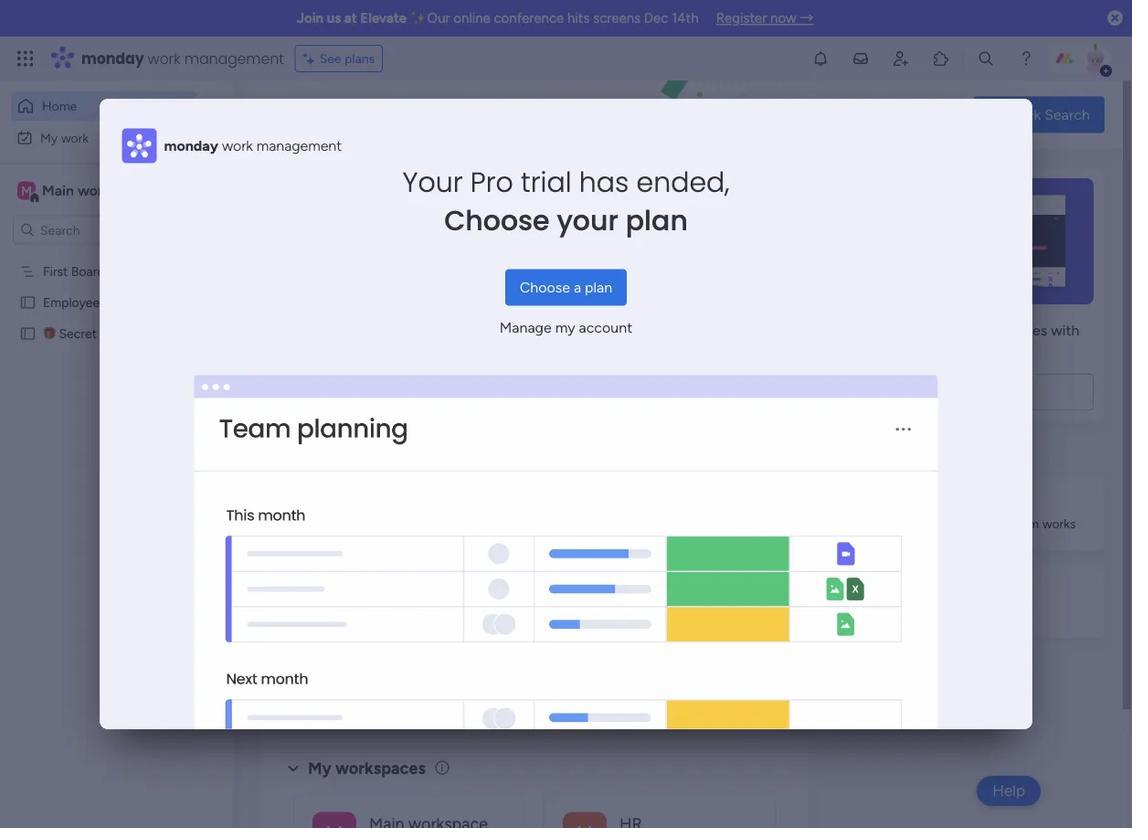 Task type: describe. For each thing, give the bounding box(es) containing it.
register
[[716, 10, 767, 27]]

screens
[[593, 10, 641, 27]]

first board for work
[[579, 595, 652, 613]]

work management heading
[[222, 135, 342, 157]]

heading containing your pro trial has ended,
[[403, 163, 730, 240]]

getting
[[903, 495, 948, 511]]

your inside "your pro trial has ended, choose your plan"
[[557, 202, 619, 240]]

home
[[42, 98, 77, 114]]

✨
[[410, 10, 424, 27]]

has
[[579, 163, 629, 202]]

main inside 'workspace selection' element
[[42, 182, 74, 199]]

work management > hr > employee directory
[[575, 401, 839, 417]]

list box containing first board
[[0, 252, 233, 596]]

learn for help
[[903, 604, 935, 619]]

work management > main workspace for being
[[328, 401, 541, 417]]

public board image inside list box
[[19, 294, 37, 311]]

work management > main workspace for santa
[[328, 625, 541, 641]]

monday.com
[[965, 516, 1039, 532]]

ready-
[[842, 343, 885, 361]]

boost your workflow in minutes with ready-made templates
[[842, 321, 1080, 361]]

employee directory
[[579, 372, 712, 389]]

register now → link
[[716, 10, 814, 27]]

your inside 'boost your workflow in minutes with ready-made templates'
[[884, 321, 913, 339]]

search
[[1045, 106, 1090, 123]]

our
[[427, 10, 450, 27]]

workspace for first board
[[726, 625, 788, 641]]

→
[[800, 10, 814, 27]]

quick search
[[1003, 106, 1090, 123]]

plan inside "your pro trial has ended, choose your plan"
[[626, 202, 688, 240]]

explore
[[909, 383, 958, 401]]

add to favorites image
[[737, 595, 755, 613]]

templates inside 'boost your workflow in minutes with ready-made templates'
[[925, 343, 990, 361]]

workspace up search in workspace field
[[78, 182, 150, 199]]

workspace for 🎁 secret santa
[[479, 625, 541, 641]]

quick search button
[[973, 96, 1105, 133]]

works
[[1043, 516, 1076, 532]]

templates inside button
[[961, 383, 1027, 401]]

elevate
[[360, 10, 407, 27]]

workspace image containing m
[[17, 181, 36, 201]]

> for employee directory
[[684, 401, 692, 417]]

invite members image
[[892, 49, 910, 68]]

a
[[574, 279, 581, 296]]

employee inside list box
[[43, 295, 100, 310]]

us
[[327, 10, 341, 27]]

main for 🎁 secret santa
[[449, 625, 476, 641]]

first for employee
[[43, 264, 68, 279]]

0 vertical spatial monday
[[81, 48, 144, 69]]

close my workspaces image
[[282, 757, 304, 779]]

secret for public board icon inside the list box
[[59, 326, 97, 341]]

1 horizontal spatial workspace image
[[313, 812, 356, 828]]

(inbox)
[[406, 696, 460, 716]]

survey for public board image inside list box
[[166, 295, 203, 310]]

management for employee well-being survey
[[359, 401, 435, 417]]

santa inside list box
[[100, 326, 133, 341]]

Search in workspace field
[[38, 219, 153, 240]]

workspace for employee well-being survey
[[479, 401, 541, 417]]

boost
[[842, 321, 880, 339]]

trial
[[521, 163, 572, 202]]

started
[[951, 495, 994, 511]]

🎁 secret santa for component image associated with 🎁 secret santa's public board icon
[[332, 595, 436, 613]]

14th
[[672, 10, 699, 27]]

public board image for work management > hr > employee directory
[[552, 370, 572, 390]]

search everything image
[[977, 49, 995, 68]]

good afternoon, ruby!
[[260, 97, 391, 112]]

being inside "quick search results" list box
[[435, 372, 473, 389]]

pro
[[470, 163, 513, 202]]

recently visited
[[308, 186, 430, 206]]

directory
[[787, 401, 839, 417]]

help image
[[1017, 49, 1036, 68]]

component image for 🎁 secret santa
[[305, 623, 322, 639]]

first board for employee
[[43, 264, 105, 279]]

first for work
[[579, 595, 609, 613]]

templates image image
[[847, 178, 1089, 304]]

conference
[[494, 10, 564, 27]]

remove from favorites image
[[490, 371, 508, 389]]

feed
[[368, 696, 402, 716]]

help center learn and get support
[[903, 583, 1029, 619]]

public board image for work management > main workspace
[[305, 370, 325, 390]]

how
[[938, 516, 962, 532]]

workflow
[[916, 321, 976, 339]]

inbox image
[[852, 49, 870, 68]]

🎁 secret santa for public board icon inside the list box
[[43, 326, 133, 341]]

made
[[885, 343, 921, 361]]

quick search results list box
[[282, 207, 839, 674]]

choose inside button
[[520, 279, 570, 296]]

good
[[260, 97, 293, 112]]

santa inside "quick search results" list box
[[398, 595, 436, 613]]

register now →
[[716, 10, 814, 27]]

1 vertical spatial monday
[[164, 137, 218, 154]]

help button
[[977, 776, 1041, 806]]

learn & get inspired
[[831, 442, 962, 460]]

explore templates button
[[842, 374, 1094, 410]]

main workspace
[[42, 182, 150, 199]]

dec
[[644, 10, 668, 27]]

0 vertical spatial learn
[[831, 442, 867, 460]]

your pro trial has ended, choose your plan
[[403, 163, 730, 240]]

update feed (inbox)
[[308, 696, 460, 716]]

at
[[344, 10, 357, 27]]

> for first board
[[684, 625, 692, 641]]

learn for getting
[[903, 516, 935, 532]]



Task type: vqa. For each thing, say whether or not it's contained in the screenshot.


Task type: locate. For each thing, give the bounding box(es) containing it.
my work button
[[11, 123, 197, 152]]

1 horizontal spatial well-
[[402, 372, 435, 389]]

work inside my work button
[[61, 130, 89, 145]]

workspace down remove from favorites icon
[[479, 401, 541, 417]]

learn inside getting started learn how monday.com works
[[903, 516, 935, 532]]

1 vertical spatial my
[[308, 758, 332, 778]]

0 vertical spatial 🎁
[[43, 326, 56, 341]]

first board inside list box
[[43, 264, 105, 279]]

2 horizontal spatial public board image
[[552, 370, 572, 390]]

getting started learn how monday.com works
[[903, 495, 1076, 532]]

1 vertical spatial first board
[[579, 595, 652, 613]]

board for well-
[[71, 264, 105, 279]]

1 vertical spatial plan
[[585, 279, 613, 296]]

🎁 secret santa inside list box
[[43, 326, 133, 341]]

being left remove from favorites icon
[[435, 372, 473, 389]]

getting started element
[[831, 477, 1105, 550]]

choose a plan
[[520, 279, 613, 296]]

in
[[980, 321, 992, 339]]

help for help
[[993, 781, 1025, 800]]

my for my work
[[40, 130, 58, 145]]

🎁 secret santa inside "quick search results" list box
[[332, 595, 436, 613]]

board for management
[[612, 595, 652, 613]]

learn left & at the right
[[831, 442, 867, 460]]

1 vertical spatial learn
[[903, 516, 935, 532]]

first board inside "quick search results" list box
[[579, 595, 652, 613]]

center
[[934, 583, 972, 598]]

survey for public board image corresponding to work management > main workspace
[[476, 372, 521, 389]]

being inside list box
[[131, 295, 163, 310]]

0 vertical spatial 🎁 secret santa
[[43, 326, 133, 341]]

0 vertical spatial employee well-being survey
[[43, 295, 203, 310]]

0 vertical spatial choose
[[444, 202, 550, 240]]

0 vertical spatial well-
[[103, 295, 131, 310]]

management for employee directory
[[606, 401, 681, 417]]

0 vertical spatial plan
[[626, 202, 688, 240]]

santa
[[100, 326, 133, 341], [398, 595, 436, 613]]

public board image for first board's component image
[[552, 594, 572, 614]]

my down home
[[40, 130, 58, 145]]

templates down workflow
[[925, 343, 990, 361]]

get inside help center learn and get support
[[962, 604, 981, 619]]

0 horizontal spatial your
[[557, 202, 619, 240]]

management for first board
[[606, 625, 681, 641]]

0 horizontal spatial add to favorites image
[[490, 595, 508, 613]]

0 vertical spatial your
[[557, 202, 619, 240]]

management
[[184, 48, 284, 69], [257, 137, 342, 154], [359, 401, 435, 417], [606, 401, 681, 417], [359, 625, 435, 641], [606, 625, 681, 641]]

my right close my workspaces image
[[308, 758, 332, 778]]

templates right explore
[[961, 383, 1027, 401]]

0 horizontal spatial santa
[[100, 326, 133, 341]]

learn left and
[[903, 604, 935, 619]]

1 vertical spatial your
[[884, 321, 913, 339]]

minutes
[[995, 321, 1048, 339]]

0 horizontal spatial first
[[43, 264, 68, 279]]

afternoon,
[[296, 97, 355, 112]]

visited
[[379, 186, 430, 206]]

1 horizontal spatial plan
[[626, 202, 688, 240]]

workspace selection element
[[17, 180, 153, 203]]

1 horizontal spatial survey
[[476, 372, 521, 389]]

1 vertical spatial add to favorites image
[[490, 595, 508, 613]]

plan inside button
[[585, 279, 613, 296]]

0 vertical spatial my
[[40, 130, 58, 145]]

see
[[320, 51, 341, 66]]

1 vertical spatial monday work management
[[164, 137, 342, 154]]

0 horizontal spatial my
[[40, 130, 58, 145]]

first board
[[43, 264, 105, 279], [579, 595, 652, 613]]

add to favorites image for 🎁 secret santa
[[490, 595, 508, 613]]

component image for employee well-being survey
[[305, 399, 322, 415]]

🎁 secret santa
[[43, 326, 133, 341], [332, 595, 436, 613]]

🎁 inside "quick search results" list box
[[332, 595, 346, 613]]

0 horizontal spatial plan
[[585, 279, 613, 296]]

option
[[0, 255, 233, 259]]

0 vertical spatial help
[[903, 583, 931, 598]]

1 horizontal spatial being
[[435, 372, 473, 389]]

open update feed (inbox) image
[[282, 696, 304, 717]]

0 horizontal spatial 🎁 secret santa
[[43, 326, 133, 341]]

templates
[[925, 343, 990, 361], [961, 383, 1027, 401]]

0 vertical spatial being
[[131, 295, 163, 310]]

being
[[131, 295, 163, 310], [435, 372, 473, 389]]

1 vertical spatial 🎁
[[332, 595, 346, 613]]

&
[[871, 442, 880, 460]]

plan
[[626, 202, 688, 240], [585, 279, 613, 296]]

online
[[454, 10, 491, 27]]

public board image
[[19, 294, 37, 311], [305, 370, 325, 390], [552, 370, 572, 390]]

1 horizontal spatial first
[[579, 595, 609, 613]]

1 vertical spatial 🎁 secret santa
[[332, 595, 436, 613]]

main for first board
[[696, 625, 723, 641]]

main for employee well-being survey
[[449, 401, 476, 417]]

first inside list box
[[43, 264, 68, 279]]

add to favorites image for employee directory
[[737, 371, 755, 389]]

heading
[[403, 163, 730, 240]]

well-
[[103, 295, 131, 310], [402, 372, 435, 389]]

select product image
[[16, 49, 35, 68]]

1 vertical spatial help
[[993, 781, 1025, 800]]

1 horizontal spatial monday
[[164, 137, 218, 154]]

work management > main workspace up (inbox) in the bottom left of the page
[[328, 625, 541, 641]]

survey inside "quick search results" list box
[[476, 372, 521, 389]]

monday up home button
[[81, 48, 144, 69]]

well- left remove from favorites icon
[[402, 372, 435, 389]]

choose inside "your pro trial has ended, choose your plan"
[[444, 202, 550, 240]]

management for 🎁 secret santa
[[359, 625, 435, 641]]

hits
[[568, 10, 590, 27]]

get right & at the right
[[884, 442, 906, 460]]

1 vertical spatial choose
[[520, 279, 570, 296]]

board
[[71, 264, 105, 279], [612, 595, 652, 613]]

0 horizontal spatial 🎁
[[43, 326, 56, 341]]

0 vertical spatial templates
[[925, 343, 990, 361]]

ended,
[[637, 163, 730, 202]]

0 horizontal spatial public board image
[[19, 325, 37, 342]]

explore templates
[[909, 383, 1027, 401]]

1 horizontal spatial board
[[612, 595, 652, 613]]

1 vertical spatial get
[[962, 604, 981, 619]]

my work
[[40, 130, 89, 145]]

your
[[557, 202, 619, 240], [884, 321, 913, 339]]

2 vertical spatial learn
[[903, 604, 935, 619]]

work management > main workspace down add to favorites icon at the right bottom of page
[[575, 625, 788, 641]]

🎁
[[43, 326, 56, 341], [332, 595, 346, 613]]

1 horizontal spatial help
[[993, 781, 1025, 800]]

0 vertical spatial survey
[[166, 295, 203, 310]]

get
[[884, 442, 906, 460], [962, 604, 981, 619]]

workspace down add to favorites icon at the right bottom of page
[[726, 625, 788, 641]]

0 horizontal spatial well-
[[103, 295, 131, 310]]

choose
[[444, 202, 550, 240], [520, 279, 570, 296]]

board inside list box
[[71, 264, 105, 279]]

help inside button
[[993, 781, 1025, 800]]

0 vertical spatial monday work management
[[81, 48, 284, 69]]

monday
[[81, 48, 144, 69], [164, 137, 218, 154]]

1 vertical spatial secret
[[350, 595, 394, 613]]

secret inside list box
[[59, 326, 97, 341]]

learn
[[831, 442, 867, 460], [903, 516, 935, 532], [903, 604, 935, 619]]

0 vertical spatial add to favorites image
[[737, 371, 755, 389]]

component image
[[305, 399, 322, 415], [552, 399, 568, 415], [305, 623, 322, 639], [552, 623, 568, 639]]

choose a plan button
[[505, 269, 627, 306]]

secret for component image associated with 🎁 secret santa's public board icon
[[350, 595, 394, 613]]

board inside "quick search results" list box
[[612, 595, 652, 613]]

apps image
[[932, 49, 951, 68]]

1 vertical spatial first
[[579, 595, 609, 613]]

0 vertical spatial santa
[[100, 326, 133, 341]]

list box
[[0, 252, 233, 596]]

add to favorites image
[[737, 371, 755, 389], [490, 595, 508, 613]]

my inside my work button
[[40, 130, 58, 145]]

my
[[40, 130, 58, 145], [308, 758, 332, 778]]

component image for first board
[[552, 623, 568, 639]]

manage
[[500, 319, 552, 336]]

employee
[[43, 295, 100, 310], [332, 372, 398, 389], [579, 372, 645, 389], [727, 401, 784, 417]]

1 vertical spatial being
[[435, 372, 473, 389]]

1 vertical spatial well-
[[402, 372, 435, 389]]

workspace
[[78, 182, 150, 199], [479, 401, 541, 417], [479, 625, 541, 641], [726, 625, 788, 641]]

my workspaces
[[308, 758, 426, 778]]

inspired
[[910, 442, 962, 460]]

1 horizontal spatial first board
[[579, 595, 652, 613]]

recently
[[308, 186, 375, 206]]

account
[[579, 319, 633, 336]]

work management > main workspace down remove from favorites icon
[[328, 401, 541, 417]]

directory
[[648, 372, 712, 389]]

0 vertical spatial board
[[71, 264, 105, 279]]

1 horizontal spatial add to favorites image
[[737, 371, 755, 389]]

monday left 'work management' "heading" on the left of page
[[164, 137, 218, 154]]

and
[[938, 604, 959, 619]]

0 horizontal spatial public board image
[[19, 294, 37, 311]]

notifications image
[[812, 49, 830, 68]]

0 horizontal spatial monday
[[81, 48, 144, 69]]

1 horizontal spatial 🎁 secret santa
[[332, 595, 436, 613]]

main
[[42, 182, 74, 199], [449, 401, 476, 417], [449, 625, 476, 641], [696, 625, 723, 641]]

0 horizontal spatial help
[[903, 583, 931, 598]]

1 vertical spatial board
[[612, 595, 652, 613]]

1 horizontal spatial get
[[962, 604, 981, 619]]

0 vertical spatial first board
[[43, 264, 105, 279]]

0 vertical spatial secret
[[59, 326, 97, 341]]

manage my account
[[500, 319, 633, 336]]

0 horizontal spatial board
[[71, 264, 105, 279]]

secret inside "quick search results" list box
[[350, 595, 394, 613]]

component image for employee directory
[[552, 399, 568, 415]]

hr
[[696, 401, 713, 417]]

with
[[1051, 321, 1080, 339]]

see plans button
[[295, 45, 383, 72]]

learn down the getting
[[903, 516, 935, 532]]

see plans
[[320, 51, 375, 66]]

join us at elevate ✨ our online conference hits screens dec 14th
[[297, 10, 699, 27]]

0 horizontal spatial secret
[[59, 326, 97, 341]]

learn inside help center learn and get support
[[903, 604, 935, 619]]

0 horizontal spatial survey
[[166, 295, 203, 310]]

ruby anderson image
[[1081, 44, 1110, 73]]

1 horizontal spatial my
[[308, 758, 332, 778]]

1 horizontal spatial employee well-being survey
[[332, 372, 521, 389]]

0 horizontal spatial employee well-being survey
[[43, 295, 203, 310]]

0 horizontal spatial first board
[[43, 264, 105, 279]]

first inside "quick search results" list box
[[579, 595, 609, 613]]

1 horizontal spatial 🎁
[[332, 595, 346, 613]]

1 vertical spatial employee well-being survey
[[332, 372, 521, 389]]

2 horizontal spatial public board image
[[552, 594, 572, 614]]

home button
[[11, 91, 197, 121]]

my for my workspaces
[[308, 758, 332, 778]]

workspace image
[[17, 181, 36, 201], [313, 812, 356, 828], [563, 812, 607, 828]]

0 horizontal spatial workspace image
[[17, 181, 36, 201]]

plans
[[345, 51, 375, 66]]

support
[[985, 604, 1029, 619]]

> for employee well-being survey
[[438, 401, 446, 417]]

public board image inside list box
[[19, 325, 37, 342]]

manage my account button
[[485, 309, 647, 346]]

1 horizontal spatial your
[[884, 321, 913, 339]]

0 horizontal spatial get
[[884, 442, 906, 460]]

well- inside "quick search results" list box
[[402, 372, 435, 389]]

employee well-being survey inside "quick search results" list box
[[332, 372, 521, 389]]

0 vertical spatial get
[[884, 442, 906, 460]]

your up made
[[884, 321, 913, 339]]

1 horizontal spatial public board image
[[305, 370, 325, 390]]

> for 🎁 secret santa
[[438, 625, 446, 641]]

1 horizontal spatial santa
[[398, 595, 436, 613]]

1 vertical spatial santa
[[398, 595, 436, 613]]

get right and
[[962, 604, 981, 619]]

workspaces
[[336, 758, 426, 778]]

now
[[771, 10, 797, 27]]

1 vertical spatial survey
[[476, 372, 521, 389]]

1 horizontal spatial public board image
[[305, 594, 325, 614]]

your up a
[[557, 202, 619, 240]]

quick
[[1003, 106, 1041, 123]]

employee well-being survey
[[43, 295, 203, 310], [332, 372, 521, 389]]

help inside help center learn and get support
[[903, 583, 931, 598]]

survey inside list box
[[166, 295, 203, 310]]

help for help center learn and get support
[[903, 583, 931, 598]]

public board image
[[19, 325, 37, 342], [305, 594, 325, 614], [552, 594, 572, 614]]

ruby!
[[358, 97, 391, 112]]

your
[[403, 163, 463, 202]]

1 horizontal spatial secret
[[350, 595, 394, 613]]

join
[[297, 10, 324, 27]]

0 horizontal spatial being
[[131, 295, 163, 310]]

m
[[21, 183, 32, 198]]

2 horizontal spatial workspace image
[[563, 812, 607, 828]]

being down search in workspace field
[[131, 295, 163, 310]]

🎁 inside list box
[[43, 326, 56, 341]]

workspace up 0
[[479, 625, 541, 641]]

help center element
[[831, 564, 1105, 637]]

update
[[308, 696, 364, 716]]

1 vertical spatial templates
[[961, 383, 1027, 401]]

0 vertical spatial first
[[43, 264, 68, 279]]

my
[[555, 319, 575, 336]]

well- down search in workspace field
[[103, 295, 131, 310]]

0
[[474, 699, 482, 714]]

public board image for component image associated with 🎁 secret santa
[[305, 594, 325, 614]]



